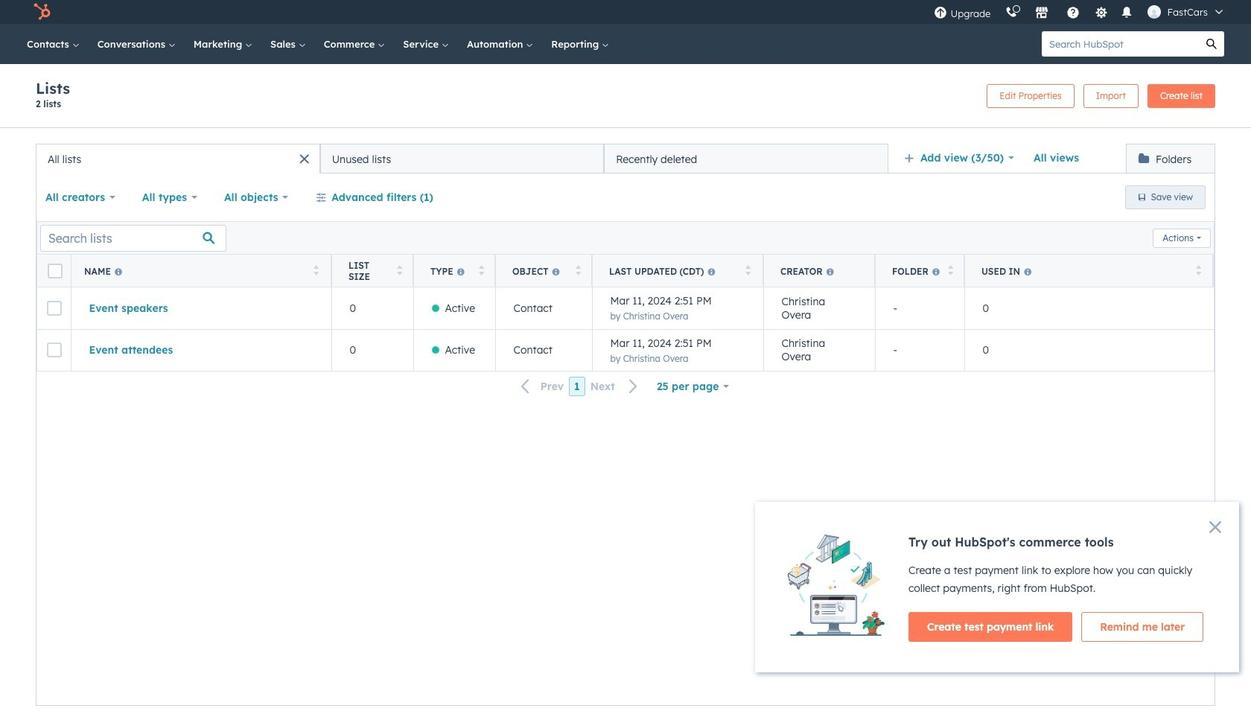 Task type: locate. For each thing, give the bounding box(es) containing it.
menu
[[927, 0, 1234, 24]]

2 object element from the top
[[495, 329, 592, 371]]

banner
[[36, 79, 1216, 112]]

press to sort. image
[[397, 265, 403, 275], [479, 265, 485, 275], [746, 265, 751, 275]]

1 object element from the top
[[495, 288, 592, 329]]

1 horizontal spatial press to sort. image
[[479, 265, 485, 275]]

1 press to sort. image from the left
[[313, 265, 319, 275]]

type element
[[413, 288, 495, 329], [413, 329, 495, 371]]

column header
[[764, 255, 876, 288]]

0 horizontal spatial press to sort. image
[[397, 265, 403, 275]]

press to sort. element
[[313, 265, 319, 277], [397, 265, 403, 277], [479, 265, 485, 277], [576, 265, 581, 277], [746, 265, 751, 277], [948, 265, 954, 277], [1196, 265, 1202, 277]]

2 folder element from the top
[[875, 329, 965, 371]]

2 horizontal spatial press to sort. image
[[746, 265, 751, 275]]

1 folder element from the top
[[875, 288, 965, 329]]

pagination navigation
[[512, 377, 647, 397]]

object element
[[495, 288, 592, 329], [495, 329, 592, 371]]

1 press to sort. element from the left
[[313, 265, 319, 277]]

list size element
[[331, 288, 413, 329], [331, 329, 413, 371]]

2 type element from the top
[[413, 329, 495, 371]]

4 press to sort. element from the left
[[576, 265, 581, 277]]

press to sort. image
[[313, 265, 319, 275], [576, 265, 581, 275], [948, 265, 954, 275], [1196, 265, 1202, 275]]

3 press to sort. image from the left
[[948, 265, 954, 275]]

1 type element from the top
[[413, 288, 495, 329]]

folder element
[[875, 288, 965, 329], [875, 329, 965, 371]]

2 list size element from the top
[[331, 329, 413, 371]]

3 press to sort. element from the left
[[479, 265, 485, 277]]

1 list size element from the top
[[331, 288, 413, 329]]

6 press to sort. element from the left
[[948, 265, 954, 277]]



Task type: vqa. For each thing, say whether or not it's contained in the screenshot.
Press to sort. icon for 1st Press to sort. element from the right
no



Task type: describe. For each thing, give the bounding box(es) containing it.
Search lists search field
[[40, 225, 226, 251]]

close image
[[1210, 521, 1222, 533]]

Search HubSpot search field
[[1042, 31, 1199, 57]]

1 press to sort. image from the left
[[397, 265, 403, 275]]

folder element for 1st object element from the top
[[875, 288, 965, 329]]

4 press to sort. image from the left
[[1196, 265, 1202, 275]]

christina overa image
[[1148, 5, 1162, 19]]

folder element for first object element from the bottom
[[875, 329, 965, 371]]

type element for 1st object element from the top
[[413, 288, 495, 329]]

marketplaces image
[[1036, 7, 1049, 20]]

type element for first object element from the bottom
[[413, 329, 495, 371]]

7 press to sort. element from the left
[[1196, 265, 1202, 277]]

3 press to sort. image from the left
[[746, 265, 751, 275]]

2 press to sort. image from the left
[[576, 265, 581, 275]]

2 press to sort. element from the left
[[397, 265, 403, 277]]

list size element for type element for 1st object element from the top
[[331, 288, 413, 329]]

list size element for type element corresponding to first object element from the bottom
[[331, 329, 413, 371]]

2 press to sort. image from the left
[[479, 265, 485, 275]]

5 press to sort. element from the left
[[746, 265, 751, 277]]



